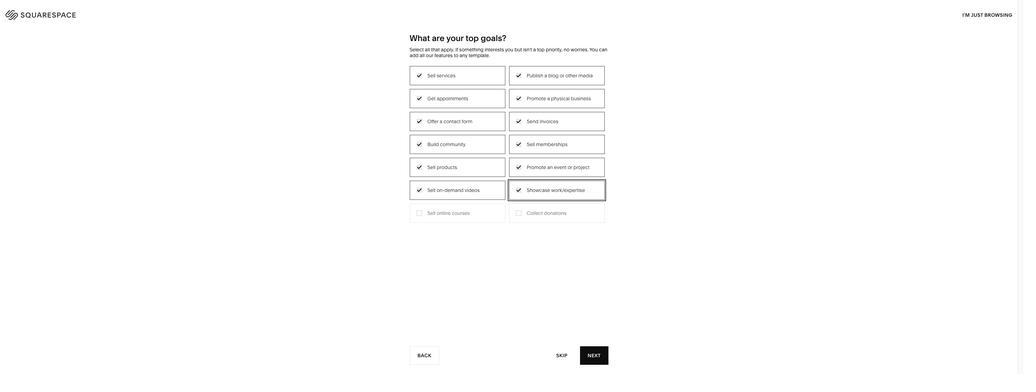 Task type: locate. For each thing, give the bounding box(es) containing it.
profits
[[414, 126, 428, 132]]

0 vertical spatial or
[[560, 73, 565, 79]]

top
[[466, 33, 479, 43], [537, 47, 545, 53]]

real estate & properties link
[[443, 147, 503, 153]]

& right nature
[[532, 105, 535, 112]]

collect
[[527, 210, 543, 216]]

fitness link
[[515, 116, 538, 122]]

you
[[505, 47, 514, 53]]

sell
[[428, 73, 436, 79], [527, 141, 535, 148], [428, 164, 436, 171], [428, 187, 436, 194], [428, 210, 436, 216]]

top right isn't
[[537, 47, 545, 53]]

0 vertical spatial top
[[466, 33, 479, 43]]

offer
[[428, 118, 439, 125]]

1 horizontal spatial top
[[537, 47, 545, 53]]

project
[[574, 164, 590, 171]]

& for non-
[[398, 126, 401, 132]]

promote left an at the top right of page
[[527, 164, 546, 171]]

your
[[447, 33, 464, 43]]

2 promote from the top
[[527, 164, 546, 171]]

template.
[[469, 52, 490, 59]]

something
[[459, 47, 484, 53]]

1 horizontal spatial or
[[568, 164, 572, 171]]

promote a physical business
[[527, 95, 591, 102]]

no
[[564, 47, 570, 53]]

i'm just browsing
[[963, 12, 1013, 18]]

a for promote a physical business
[[547, 95, 550, 102]]

but
[[515, 47, 522, 53]]

or
[[560, 73, 565, 79], [568, 164, 572, 171]]

on-
[[437, 187, 445, 194]]

just
[[971, 12, 984, 18]]

0 vertical spatial promote
[[527, 95, 546, 102]]

videos
[[465, 187, 480, 194]]

sell for sell memberships
[[527, 141, 535, 148]]

squarespace logo link
[[14, 8, 213, 20]]

promote for promote a physical business
[[527, 95, 546, 102]]

what are your top goals? select all that apply. if something interests you but isn't a top priority, no worries. you can add all our features to any template.
[[410, 33, 608, 59]]

1 promote from the top
[[527, 95, 546, 102]]

memberships
[[536, 141, 568, 148]]

lusaka element
[[421, 234, 597, 375]]

a
[[533, 47, 536, 53], [545, 73, 547, 79], [547, 95, 550, 102], [440, 118, 443, 125]]

properties
[[473, 147, 496, 153]]

any
[[460, 52, 468, 59]]

add
[[410, 52, 419, 59]]

community
[[440, 141, 466, 148]]

estate
[[454, 147, 468, 153]]

build
[[428, 141, 439, 148]]

0 horizontal spatial or
[[560, 73, 565, 79]]

select
[[410, 47, 424, 53]]

promote up nature & animals link
[[527, 95, 546, 102]]

to
[[454, 52, 459, 59]]

all left "that"
[[425, 47, 430, 53]]

lusaka image
[[421, 234, 597, 375]]

if
[[456, 47, 458, 53]]

worries.
[[571, 47, 589, 53]]

or right "blog"
[[560, 73, 565, 79]]

are
[[432, 33, 445, 43]]

sell left "on-"
[[428, 187, 436, 194]]

work/expertise
[[551, 187, 585, 194]]

professional
[[370, 105, 398, 112]]

a inside what are your top goals? select all that apply. if something interests you but isn't a top priority, no worries. you can add all our features to any template.
[[533, 47, 536, 53]]

or right event
[[568, 164, 572, 171]]

&
[[530, 95, 533, 101], [532, 105, 535, 112], [458, 116, 461, 122], [398, 126, 401, 132], [469, 147, 472, 153]]

media & podcasts
[[443, 116, 483, 122]]

& left form
[[458, 116, 461, 122]]

a right offer
[[440, 118, 443, 125]]

1 vertical spatial promote
[[527, 164, 546, 171]]

back
[[418, 353, 432, 359]]

& for animals
[[532, 105, 535, 112]]

a for offer a contact form
[[440, 118, 443, 125]]

1 vertical spatial top
[[537, 47, 545, 53]]

sell left memberships
[[527, 141, 535, 148]]

top up something
[[466, 33, 479, 43]]

sell left services on the left of page
[[428, 73, 436, 79]]

1 vertical spatial or
[[568, 164, 572, 171]]

courses
[[452, 210, 470, 216]]

a left "blog"
[[545, 73, 547, 79]]

next button
[[580, 347, 609, 365]]

& right home
[[530, 95, 533, 101]]

sell memberships
[[527, 141, 568, 148]]

services
[[437, 73, 456, 79]]

sell for sell on-demand videos
[[428, 187, 436, 194]]

a up the animals
[[547, 95, 550, 102]]

an
[[547, 164, 553, 171]]

form
[[462, 118, 473, 125]]

0 horizontal spatial top
[[466, 33, 479, 43]]

build community
[[428, 141, 466, 148]]

squarespace logo image
[[14, 8, 94, 20]]

appointments
[[437, 95, 468, 102]]

log             in
[[992, 10, 1010, 17]]

restaurants link
[[443, 105, 476, 112]]

sell left products
[[428, 164, 436, 171]]

& left non-
[[398, 126, 401, 132]]

& for decor
[[530, 95, 533, 101]]

log             in link
[[992, 10, 1010, 17]]

all left the our
[[420, 52, 425, 59]]

media
[[579, 73, 593, 79]]

0 horizontal spatial all
[[420, 52, 425, 59]]

products
[[437, 164, 457, 171]]

travel
[[443, 95, 456, 101]]

sell left "online"
[[428, 210, 436, 216]]

non-
[[402, 126, 414, 132]]

decor
[[534, 95, 548, 101]]

1 horizontal spatial all
[[425, 47, 430, 53]]

offer a contact form
[[428, 118, 473, 125]]

contact
[[444, 118, 461, 125]]

a right isn't
[[533, 47, 536, 53]]

promote for promote an event or project
[[527, 164, 546, 171]]

& right estate
[[469, 147, 472, 153]]



Task type: describe. For each thing, give the bounding box(es) containing it.
professional services link
[[370, 105, 425, 112]]

physical
[[551, 95, 570, 102]]

online
[[437, 210, 451, 216]]

media
[[443, 116, 457, 122]]

features
[[435, 52, 453, 59]]

professional services
[[370, 105, 418, 112]]

send
[[527, 118, 539, 125]]

i'm just browsing link
[[963, 5, 1013, 24]]

browsing
[[985, 12, 1013, 18]]

& for podcasts
[[458, 116, 461, 122]]

invoices
[[540, 118, 559, 125]]

events
[[443, 126, 458, 132]]

promote an event or project
[[527, 164, 590, 171]]

get
[[428, 95, 436, 102]]

podcasts
[[462, 116, 483, 122]]

home & decor link
[[515, 95, 555, 101]]

sell online courses
[[428, 210, 470, 216]]

you
[[590, 47, 598, 53]]

showcase
[[527, 187, 550, 194]]

publish a blog or other media
[[527, 73, 593, 79]]

our
[[426, 52, 433, 59]]

fitness
[[515, 116, 531, 122]]

demand
[[445, 187, 464, 194]]

real
[[443, 147, 453, 153]]

that
[[431, 47, 440, 53]]

sell for sell online courses
[[428, 210, 436, 216]]

event
[[554, 164, 567, 171]]

get appointments
[[428, 95, 468, 102]]

in
[[1004, 10, 1010, 17]]

or for event
[[568, 164, 572, 171]]

events link
[[443, 126, 465, 132]]

showcase work/expertise
[[527, 187, 585, 194]]

home
[[515, 95, 529, 101]]

media & podcasts link
[[443, 116, 490, 122]]

back button
[[410, 347, 439, 365]]

isn't
[[523, 47, 532, 53]]

apply.
[[441, 47, 454, 53]]

priority,
[[546, 47, 563, 53]]

home & decor
[[515, 95, 548, 101]]

sell for sell services
[[428, 73, 436, 79]]

sell services
[[428, 73, 456, 79]]

weddings
[[443, 136, 466, 143]]

skip
[[556, 353, 568, 359]]

animals
[[536, 105, 554, 112]]

nature
[[515, 105, 530, 112]]

other
[[566, 73, 578, 79]]

donations
[[544, 210, 567, 216]]

sell products
[[428, 164, 457, 171]]

community
[[370, 126, 397, 132]]

nature & animals link
[[515, 105, 561, 112]]

sell on-demand videos
[[428, 187, 480, 194]]

log
[[992, 10, 1003, 17]]

what
[[410, 33, 430, 43]]

interests
[[485, 47, 504, 53]]

i'm
[[963, 12, 970, 18]]

real estate & properties
[[443, 147, 496, 153]]

skip button
[[549, 347, 575, 366]]

blog
[[548, 73, 559, 79]]

publish
[[527, 73, 543, 79]]

travel link
[[443, 95, 463, 101]]

community & non-profits
[[370, 126, 428, 132]]

services
[[399, 105, 418, 112]]

next
[[588, 353, 601, 359]]

business
[[571, 95, 591, 102]]

restaurants
[[443, 105, 469, 112]]

or for blog
[[560, 73, 565, 79]]

can
[[599, 47, 608, 53]]

a for publish a blog or other media
[[545, 73, 547, 79]]

goals?
[[481, 33, 507, 43]]

collect donations
[[527, 210, 567, 216]]

sell for sell products
[[428, 164, 436, 171]]



Task type: vqa. For each thing, say whether or not it's contained in the screenshot.
more at the right bottom of page
no



